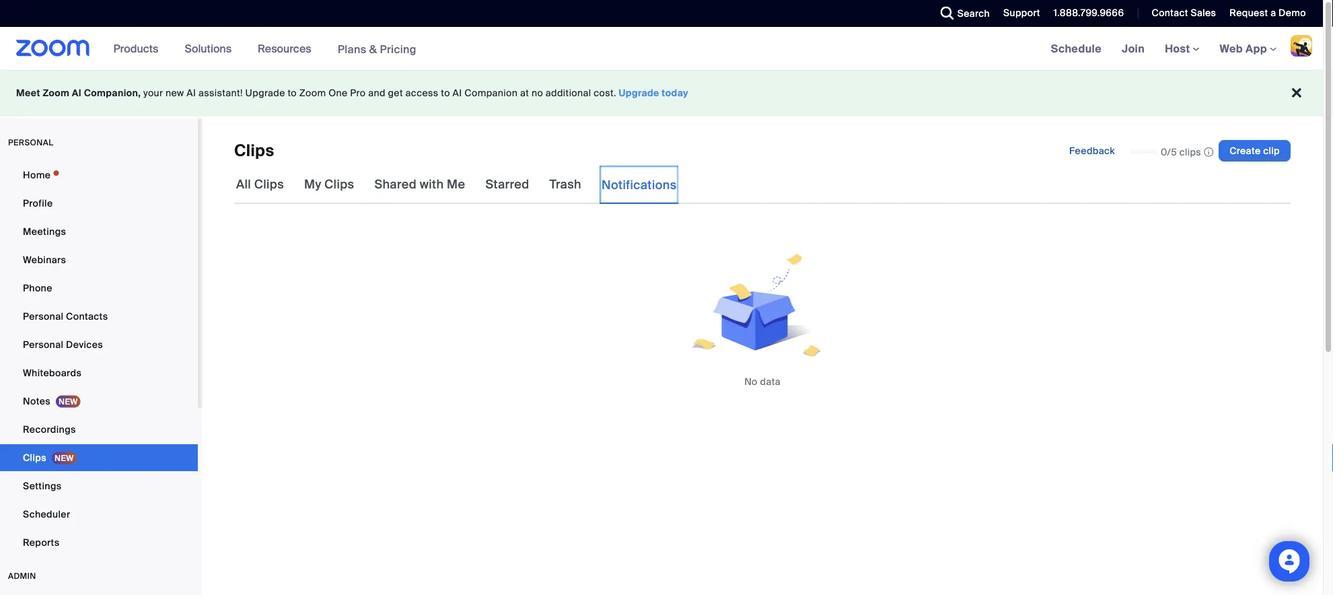 Task type: locate. For each thing, give the bounding box(es) containing it.
1 zoom from the left
[[43, 87, 69, 99]]

1 vertical spatial personal
[[23, 338, 64, 351]]

at
[[520, 87, 529, 99]]

products
[[114, 41, 158, 56]]

0 vertical spatial personal
[[23, 310, 64, 322]]

personal contacts link
[[0, 303, 198, 330]]

1 horizontal spatial zoom
[[299, 87, 326, 99]]

1 horizontal spatial to
[[441, 87, 450, 99]]

0 horizontal spatial zoom
[[43, 87, 69, 99]]

support link
[[994, 0, 1044, 27], [1004, 7, 1041, 19]]

ai right new
[[187, 87, 196, 99]]

settings link
[[0, 473, 198, 500]]

ai
[[72, 87, 82, 99], [187, 87, 196, 99], [453, 87, 462, 99]]

1.888.799.9666 button
[[1044, 0, 1128, 27], [1054, 7, 1125, 19]]

to down resources dropdown button
[[288, 87, 297, 99]]

clip
[[1264, 144, 1280, 157]]

to right access
[[441, 87, 450, 99]]

schedule
[[1051, 41, 1102, 56]]

upgrade
[[245, 87, 285, 99], [619, 87, 660, 99]]

upgrade right cost.
[[619, 87, 660, 99]]

admin
[[8, 571, 36, 581]]

clips right 'all' on the left top of the page
[[254, 177, 284, 192]]

clips up settings
[[23, 451, 46, 464]]

meetings
[[23, 225, 66, 238]]

phone link
[[0, 275, 198, 302]]

demo
[[1279, 7, 1307, 19]]

personal up the whiteboards on the bottom of page
[[23, 338, 64, 351]]

today
[[662, 87, 689, 99]]

1 horizontal spatial ai
[[187, 87, 196, 99]]

zoom right meet
[[43, 87, 69, 99]]

home link
[[0, 162, 198, 189]]

clips right the my
[[325, 177, 354, 192]]

data
[[760, 375, 781, 388]]

personal devices
[[23, 338, 103, 351]]

1 horizontal spatial upgrade
[[619, 87, 660, 99]]

zoom left one
[[299, 87, 326, 99]]

all clips tab
[[234, 166, 286, 203]]

all clips
[[236, 177, 284, 192]]

plans & pricing link
[[338, 42, 417, 56], [338, 42, 417, 56]]

zoom
[[43, 87, 69, 99], [299, 87, 326, 99]]

host
[[1165, 41, 1193, 56]]

clips
[[1180, 146, 1202, 158]]

0/5
[[1161, 146, 1178, 158]]

0 horizontal spatial to
[[288, 87, 297, 99]]

devices
[[66, 338, 103, 351]]

companion,
[[84, 87, 141, 99]]

1 to from the left
[[288, 87, 297, 99]]

personal devices link
[[0, 331, 198, 358]]

personal down phone
[[23, 310, 64, 322]]

personal inside personal contacts link
[[23, 310, 64, 322]]

profile link
[[0, 190, 198, 217]]

trash tab
[[548, 166, 584, 203]]

ai left companion
[[453, 87, 462, 99]]

notes
[[23, 395, 50, 407]]

0 horizontal spatial upgrade
[[245, 87, 285, 99]]

contact sales link
[[1142, 0, 1220, 27], [1152, 7, 1217, 19]]

webinars link
[[0, 246, 198, 273]]

starred
[[486, 177, 530, 192]]

settings
[[23, 480, 62, 492]]

webinars
[[23, 253, 66, 266]]

3 ai from the left
[[453, 87, 462, 99]]

banner
[[0, 27, 1324, 71]]

feedback
[[1070, 144, 1116, 157]]

ai left companion,
[[72, 87, 82, 99]]

clips
[[234, 140, 274, 161], [254, 177, 284, 192], [325, 177, 354, 192], [23, 451, 46, 464]]

request a demo link
[[1220, 0, 1324, 27], [1230, 7, 1307, 19]]

profile picture image
[[1291, 35, 1313, 57]]

personal inside "personal devices" link
[[23, 338, 64, 351]]

search
[[958, 7, 990, 20]]

1.888.799.9666
[[1054, 7, 1125, 19]]

phone
[[23, 282, 52, 294]]

zoom logo image
[[16, 40, 90, 57]]

profile
[[23, 197, 53, 209]]

2 personal from the top
[[23, 338, 64, 351]]

0/5 clips application
[[1132, 145, 1214, 159]]

1 personal from the top
[[23, 310, 64, 322]]

banner containing products
[[0, 27, 1324, 71]]

0 horizontal spatial ai
[[72, 87, 82, 99]]

shared with me tab
[[373, 166, 467, 203]]

shared
[[375, 177, 417, 192]]

schedule link
[[1041, 27, 1112, 70]]

2 zoom from the left
[[299, 87, 326, 99]]

2 horizontal spatial ai
[[453, 87, 462, 99]]

web app
[[1220, 41, 1268, 56]]

pricing
[[380, 42, 417, 56]]

with
[[420, 177, 444, 192]]

to
[[288, 87, 297, 99], [441, 87, 450, 99]]

upgrade down product information navigation
[[245, 87, 285, 99]]

join link
[[1112, 27, 1155, 70]]



Task type: vqa. For each thing, say whether or not it's contained in the screenshot.
(Basic)
no



Task type: describe. For each thing, give the bounding box(es) containing it.
1 upgrade from the left
[[245, 87, 285, 99]]

host button
[[1165, 41, 1200, 56]]

clips link
[[0, 444, 198, 471]]

feedback button
[[1059, 140, 1126, 162]]

my clips
[[304, 177, 354, 192]]

meetings navigation
[[1041, 27, 1324, 71]]

scheduler
[[23, 508, 70, 520]]

scheduler link
[[0, 501, 198, 528]]

personal for personal contacts
[[23, 310, 64, 322]]

create
[[1230, 144, 1261, 157]]

search button
[[931, 0, 994, 27]]

all
[[236, 177, 251, 192]]

my clips tab
[[302, 166, 356, 203]]

shared with me
[[375, 177, 465, 192]]

meet zoom ai companion, footer
[[0, 70, 1324, 116]]

no
[[745, 375, 758, 388]]

clips inside the personal menu menu
[[23, 451, 46, 464]]

get
[[388, 87, 403, 99]]

product information navigation
[[103, 27, 427, 71]]

additional
[[546, 87, 591, 99]]

1 ai from the left
[[72, 87, 82, 99]]

no data
[[745, 375, 781, 388]]

plans
[[338, 42, 367, 56]]

upgrade today link
[[619, 87, 689, 99]]

meet
[[16, 87, 40, 99]]

&
[[369, 42, 377, 56]]

2 ai from the left
[[187, 87, 196, 99]]

recordings
[[23, 423, 76, 436]]

app
[[1246, 41, 1268, 56]]

contact sales
[[1152, 7, 1217, 19]]

plans & pricing
[[338, 42, 417, 56]]

tabs of clips tab list
[[234, 166, 679, 204]]

2 to from the left
[[441, 87, 450, 99]]

recordings link
[[0, 416, 198, 443]]

new
[[166, 87, 184, 99]]

request a demo
[[1230, 7, 1307, 19]]

personal contacts
[[23, 310, 108, 322]]

join
[[1122, 41, 1145, 56]]

trash
[[550, 177, 582, 192]]

me
[[447, 177, 465, 192]]

2 upgrade from the left
[[619, 87, 660, 99]]

pro
[[350, 87, 366, 99]]

notifications
[[602, 178, 677, 193]]

starred tab
[[484, 166, 532, 203]]

support
[[1004, 7, 1041, 19]]

create clip button
[[1219, 140, 1291, 162]]

access
[[406, 87, 439, 99]]

meet zoom ai companion, your new ai assistant! upgrade to zoom one pro and get access to ai companion at no additional cost. upgrade today
[[16, 87, 689, 99]]

0/5 clips
[[1161, 146, 1202, 158]]

one
[[329, 87, 348, 99]]

create clip
[[1230, 144, 1280, 157]]

your
[[143, 87, 163, 99]]

reports link
[[0, 529, 198, 556]]

web
[[1220, 41, 1243, 56]]

web app button
[[1220, 41, 1277, 56]]

my
[[304, 177, 321, 192]]

reports
[[23, 536, 60, 549]]

whiteboards link
[[0, 360, 198, 386]]

whiteboards
[[23, 367, 82, 379]]

personal menu menu
[[0, 162, 198, 557]]

and
[[368, 87, 386, 99]]

personal
[[8, 137, 54, 148]]

a
[[1271, 7, 1277, 19]]

products button
[[114, 27, 165, 70]]

personal for personal devices
[[23, 338, 64, 351]]

assistant!
[[199, 87, 243, 99]]

sales
[[1191, 7, 1217, 19]]

resources
[[258, 41, 311, 56]]

meetings link
[[0, 218, 198, 245]]

solutions
[[185, 41, 232, 56]]

resources button
[[258, 27, 318, 70]]

request
[[1230, 7, 1269, 19]]

companion
[[465, 87, 518, 99]]

notes link
[[0, 388, 198, 415]]

contacts
[[66, 310, 108, 322]]

contact
[[1152, 7, 1189, 19]]

solutions button
[[185, 27, 238, 70]]

clips up 'all clips'
[[234, 140, 274, 161]]

no
[[532, 87, 543, 99]]

home
[[23, 169, 51, 181]]



